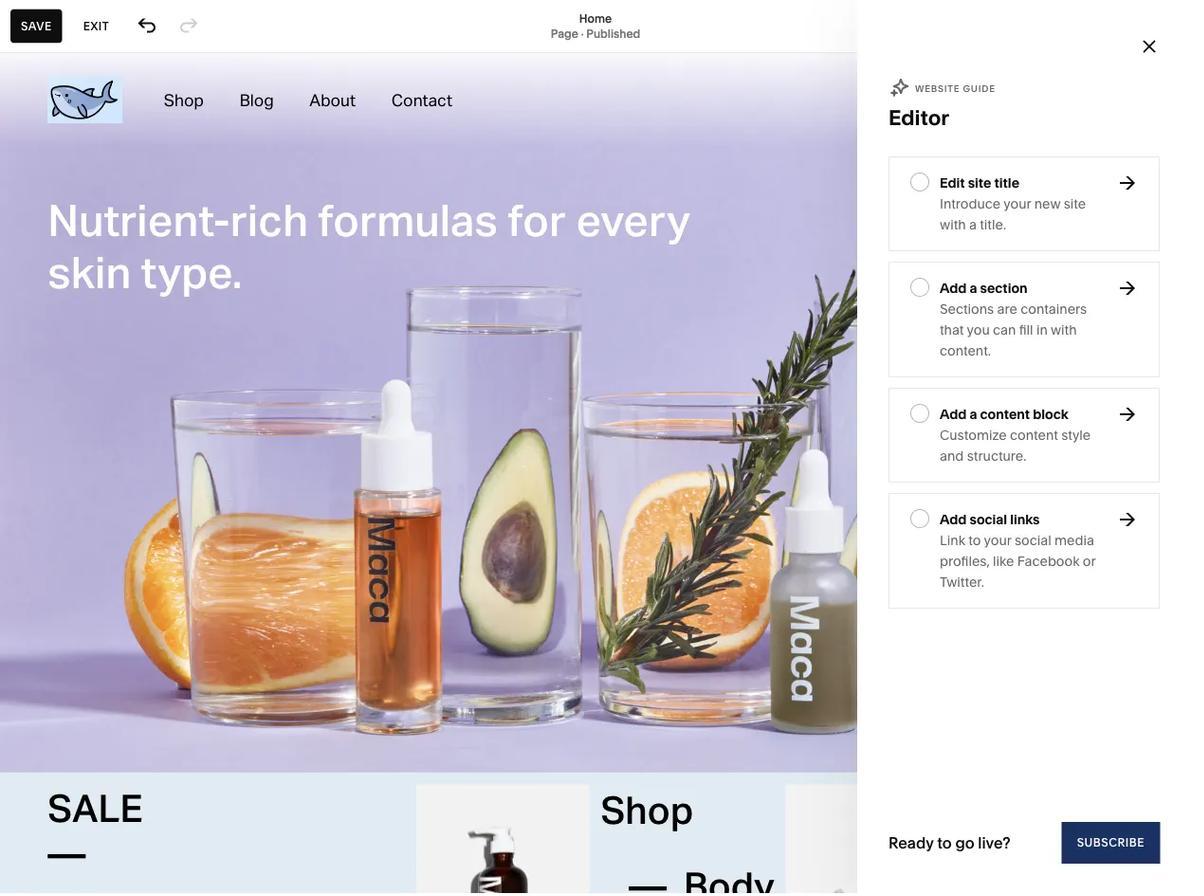 Task type: vqa. For each thing, say whether or not it's contained in the screenshot.
PRODUCTS for Products Products added.
no



Task type: locate. For each thing, give the bounding box(es) containing it.
social left links
[[970, 512, 1007, 528]]

exit
[[83, 19, 109, 33]]

add inside add a content block customize content style and structure.
[[940, 406, 967, 422]]

1 horizontal spatial social
[[1015, 532, 1051, 549]]

you
[[967, 322, 990, 338]]

are
[[997, 301, 1017, 317]]

website guide
[[915, 83, 996, 94]]

can
[[993, 322, 1016, 338]]

help
[[31, 768, 65, 787]]

contacts
[[31, 219, 97, 237]]

home
[[579, 11, 612, 25]]

2 vertical spatial a
[[970, 406, 977, 422]]

title.
[[980, 217, 1006, 233]]

0 horizontal spatial website
[[31, 118, 90, 136]]

0 vertical spatial your
[[1004, 196, 1031, 212]]

title
[[994, 175, 1020, 191]]

save
[[21, 19, 52, 33]]

ruby anderson rubyanndersson@gmail.com
[[75, 830, 229, 859]]

profiles,
[[940, 553, 990, 569]]

add up link
[[940, 512, 967, 528]]

0 vertical spatial a
[[969, 217, 977, 233]]

rubyanndersson@gmail.com
[[75, 845, 229, 859]]

site
[[968, 175, 991, 191], [1064, 196, 1086, 212]]

your inside edit site title introduce your new site with a title.
[[1004, 196, 1031, 212]]

add inside add a section sections are containers that you can fill in with content.
[[940, 280, 967, 296]]

·
[[581, 27, 584, 40]]

1 horizontal spatial to
[[969, 532, 981, 549]]

add up 'sections'
[[940, 280, 967, 296]]

a for section
[[970, 280, 977, 296]]

section
[[980, 280, 1028, 296]]

acuity scheduling
[[31, 286, 162, 304]]

add social links link to your social media profiles, like facebook or twitter.
[[940, 512, 1096, 590]]

social
[[970, 512, 1007, 528], [1015, 532, 1051, 549]]

2 add from the top
[[940, 406, 967, 422]]

add a content block customize content style and structure.
[[940, 406, 1091, 464]]

ready to go live?
[[889, 834, 1011, 852]]

1 vertical spatial site
[[1064, 196, 1086, 212]]

acuity
[[31, 286, 77, 304]]

1 horizontal spatial with
[[1051, 322, 1077, 338]]

website for website guide
[[915, 83, 960, 94]]

your down title
[[1004, 196, 1031, 212]]

1 vertical spatial to
[[937, 834, 952, 852]]

content up customize on the right
[[980, 406, 1030, 422]]

social down links
[[1015, 532, 1051, 549]]

a up 'sections'
[[970, 280, 977, 296]]

selling link
[[31, 150, 211, 173]]

with right 'in' at the right of page
[[1051, 322, 1077, 338]]

site right new
[[1064, 196, 1086, 212]]

block
[[1033, 406, 1068, 422]]

settings
[[31, 734, 91, 753]]

0 vertical spatial site
[[968, 175, 991, 191]]

content down block in the top right of the page
[[1010, 427, 1058, 443]]

2 vertical spatial add
[[940, 512, 967, 528]]

analytics link
[[31, 251, 211, 274]]

with down introduce
[[940, 217, 966, 233]]

live?
[[978, 834, 1011, 852]]

site up introduce
[[968, 175, 991, 191]]

0 vertical spatial social
[[970, 512, 1007, 528]]

website up editor
[[915, 83, 960, 94]]

3 add from the top
[[940, 512, 967, 528]]

1 vertical spatial with
[[1051, 322, 1077, 338]]

to
[[969, 532, 981, 549], [937, 834, 952, 852]]

style
[[1061, 427, 1091, 443]]

1 add from the top
[[940, 280, 967, 296]]

with inside edit site title introduce your new site with a title.
[[940, 217, 966, 233]]

a up customize on the right
[[970, 406, 977, 422]]

marketing
[[31, 185, 105, 203]]

1 horizontal spatial site
[[1064, 196, 1086, 212]]

add for add a content block customize content style and structure.
[[940, 406, 967, 422]]

1 vertical spatial social
[[1015, 532, 1051, 549]]

1 horizontal spatial website
[[915, 83, 960, 94]]

a left title.
[[969, 217, 977, 233]]

home page · published
[[551, 11, 640, 40]]

0 vertical spatial to
[[969, 532, 981, 549]]

add inside add social links link to your social media profiles, like facebook or twitter.
[[940, 512, 967, 528]]

1 vertical spatial your
[[984, 532, 1012, 549]]

structure.
[[967, 448, 1026, 464]]

0 horizontal spatial site
[[968, 175, 991, 191]]

1 vertical spatial a
[[970, 280, 977, 296]]

1 vertical spatial add
[[940, 406, 967, 422]]

asset library
[[31, 701, 126, 719]]

content
[[980, 406, 1030, 422], [1010, 427, 1058, 443]]

a inside add a section sections are containers that you can fill in with content.
[[970, 280, 977, 296]]

marketing link
[[31, 184, 211, 206]]

your up like
[[984, 532, 1012, 549]]

a inside add a content block customize content style and structure.
[[970, 406, 977, 422]]

your
[[1004, 196, 1031, 212], [984, 532, 1012, 549]]

to right link
[[969, 532, 981, 549]]

website up selling
[[31, 118, 90, 136]]

1 vertical spatial website
[[31, 118, 90, 136]]

customize
[[940, 427, 1007, 443]]

to inside add social links link to your social media profiles, like facebook or twitter.
[[969, 532, 981, 549]]

save button
[[10, 9, 62, 43]]

0 vertical spatial add
[[940, 280, 967, 296]]

ra
[[38, 838, 55, 851]]

0 vertical spatial website
[[915, 83, 960, 94]]

facebook
[[1017, 553, 1080, 569]]

0 vertical spatial content
[[980, 406, 1030, 422]]

0 vertical spatial with
[[940, 217, 966, 233]]

website inside 'link'
[[31, 118, 90, 136]]

that
[[940, 322, 964, 338]]

0 horizontal spatial with
[[940, 217, 966, 233]]

a
[[969, 217, 977, 233], [970, 280, 977, 296], [970, 406, 977, 422]]

guide
[[963, 83, 996, 94]]

website
[[915, 83, 960, 94], [31, 118, 90, 136]]

with
[[940, 217, 966, 233], [1051, 322, 1077, 338]]

add up customize on the right
[[940, 406, 967, 422]]

add
[[940, 280, 967, 296], [940, 406, 967, 422], [940, 512, 967, 528]]

to left go
[[937, 834, 952, 852]]

anderson
[[105, 830, 158, 844]]



Task type: describe. For each thing, give the bounding box(es) containing it.
with inside add a section sections are containers that you can fill in with content.
[[1051, 322, 1077, 338]]

website link
[[31, 117, 211, 139]]

edit site title introduce your new site with a title.
[[940, 175, 1086, 233]]

media
[[1055, 532, 1094, 549]]

a for content
[[970, 406, 977, 422]]

introduce
[[940, 196, 1001, 212]]

scheduling
[[81, 286, 162, 304]]

twitter.
[[940, 574, 984, 590]]

subscribe
[[1077, 836, 1145, 850]]

add for add social links link to your social media profiles, like facebook or twitter.
[[940, 512, 967, 528]]

0 horizontal spatial to
[[937, 834, 952, 852]]

page
[[551, 27, 578, 40]]

settings link
[[31, 734, 211, 756]]

and
[[940, 448, 964, 464]]

selling
[[31, 151, 80, 170]]

go
[[955, 834, 974, 852]]

1 vertical spatial content
[[1010, 427, 1058, 443]]

your inside add social links link to your social media profiles, like facebook or twitter.
[[984, 532, 1012, 549]]

0 horizontal spatial social
[[970, 512, 1007, 528]]

asset
[[31, 701, 72, 719]]

links
[[1010, 512, 1040, 528]]

subscribe button
[[1062, 822, 1160, 864]]

link
[[940, 532, 965, 549]]

content.
[[940, 343, 991, 359]]

website for website
[[31, 118, 90, 136]]

acuity scheduling link
[[31, 285, 211, 307]]

like
[[993, 553, 1014, 569]]

sections
[[940, 301, 994, 317]]

library
[[76, 701, 126, 719]]

a inside edit site title introduce your new site with a title.
[[969, 217, 977, 233]]

asset library link
[[31, 700, 211, 722]]

edit
[[940, 175, 965, 191]]

editor
[[889, 105, 949, 130]]

help link
[[31, 767, 65, 788]]

exit button
[[73, 9, 120, 43]]

add a section sections are containers that you can fill in with content.
[[940, 280, 1087, 359]]

ruby
[[75, 830, 103, 844]]

new
[[1034, 196, 1061, 212]]

add for add a section sections are containers that you can fill in with content.
[[940, 280, 967, 296]]

or
[[1083, 553, 1096, 569]]

published
[[586, 27, 640, 40]]

contacts link
[[31, 218, 211, 240]]

ready
[[889, 834, 934, 852]]

containers
[[1021, 301, 1087, 317]]

fill
[[1019, 322, 1033, 338]]

in
[[1037, 322, 1048, 338]]

analytics
[[31, 252, 98, 271]]



